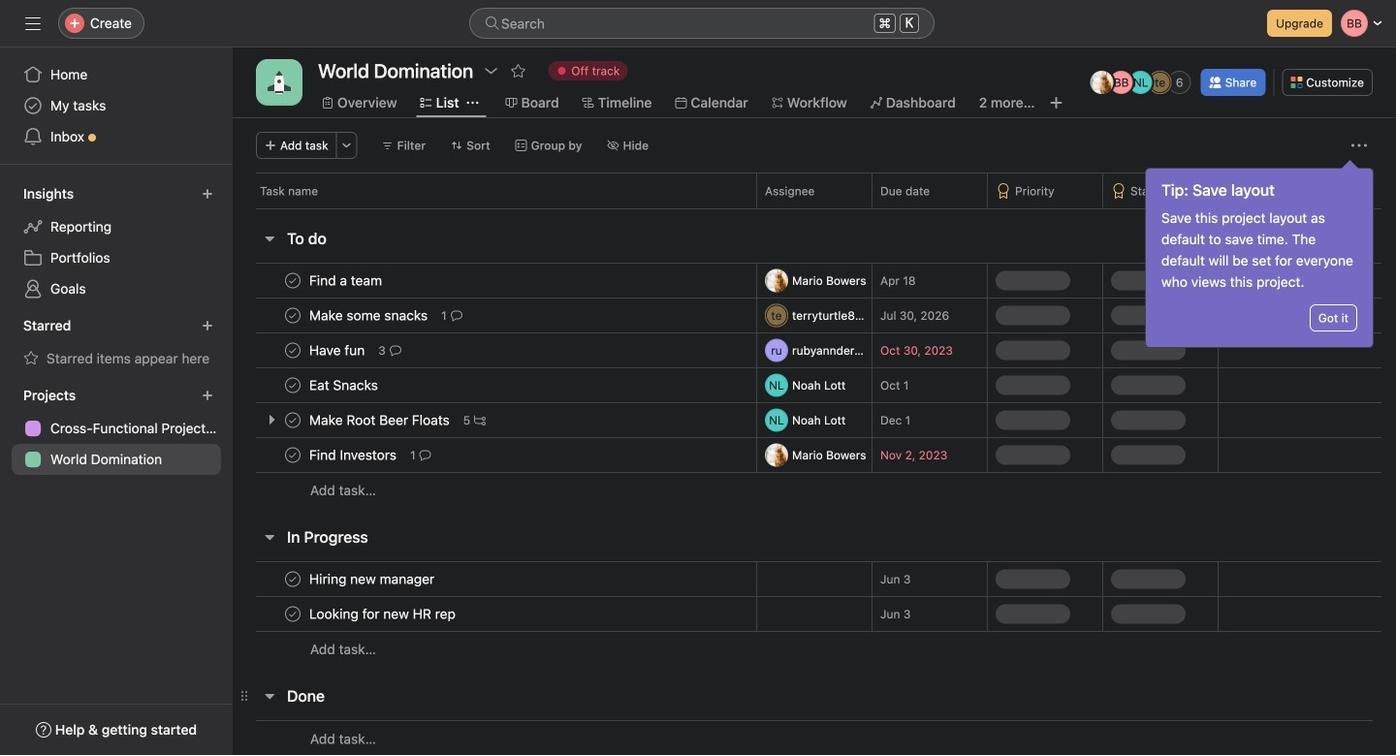 Task type: locate. For each thing, give the bounding box(es) containing it.
mark complete image inside hiring new manager cell
[[281, 568, 305, 591]]

tab actions image
[[467, 97, 479, 109]]

1 comment image inside make some snacks cell
[[451, 310, 462, 321]]

task name text field inside looking for new hr rep cell
[[305, 605, 462, 624]]

task name text field inside find investors cell
[[305, 446, 403, 465]]

Search tasks, projects, and more text field
[[469, 8, 935, 39]]

have fun cell
[[233, 333, 756, 369]]

collapse task list for this group image
[[262, 231, 277, 246], [262, 530, 277, 545]]

mark complete checkbox inside make some snacks cell
[[281, 304, 305, 327]]

Task name text field
[[305, 271, 388, 290], [305, 306, 434, 325], [305, 376, 384, 395], [305, 411, 456, 430], [305, 446, 403, 465], [305, 570, 440, 589], [305, 605, 462, 624]]

3 mark complete checkbox from the top
[[281, 409, 305, 432]]

mark complete checkbox inside hiring new manager cell
[[281, 568, 305, 591]]

mark complete image inside have fun cell
[[281, 339, 305, 362]]

1 comment image down "make root beer floats" cell
[[420, 450, 431, 461]]

1 mark complete image from the top
[[281, 269, 305, 292]]

mark complete checkbox inside find investors cell
[[281, 444, 305, 467]]

mark complete image for task name text box inside the find investors cell
[[281, 444, 305, 467]]

3 task name text field from the top
[[305, 376, 384, 395]]

6 task name text field from the top
[[305, 570, 440, 589]]

0 horizontal spatial 1 comment image
[[420, 450, 431, 461]]

add to starred image
[[510, 63, 526, 79]]

mark complete checkbox inside have fun cell
[[281, 339, 305, 362]]

task name text field for find a team cell
[[305, 271, 388, 290]]

eat snacks cell
[[233, 368, 756, 403]]

row
[[233, 173, 1397, 209], [256, 208, 1382, 209], [233, 263, 1397, 299], [233, 298, 1397, 334], [233, 333, 1397, 369], [233, 368, 1397, 403], [233, 402, 1397, 438], [233, 437, 1397, 473], [233, 472, 1397, 508], [233, 562, 1397, 597], [233, 596, 1397, 632], [233, 631, 1397, 667], [233, 721, 1397, 755]]

task name text field inside find a team cell
[[305, 271, 388, 290]]

1 comment image inside find investors cell
[[420, 450, 431, 461]]

mark complete image inside find a team cell
[[281, 269, 305, 292]]

make some snacks cell
[[233, 298, 756, 334]]

task name text field inside hiring new manager cell
[[305, 570, 440, 589]]

1 vertical spatial mark complete image
[[281, 374, 305, 397]]

add tab image
[[1049, 95, 1064, 111]]

1 collapse task list for this group image from the top
[[262, 231, 277, 246]]

task name text field inside "eat snacks" cell
[[305, 376, 384, 395]]

1 mark complete checkbox from the top
[[281, 269, 305, 292]]

2 mark complete checkbox from the top
[[281, 374, 305, 397]]

hide sidebar image
[[25, 16, 41, 31]]

0 vertical spatial mark complete checkbox
[[281, 269, 305, 292]]

7 task name text field from the top
[[305, 605, 462, 624]]

find investors cell
[[233, 437, 756, 473]]

expand subtask list for the task make root beer floats image
[[264, 412, 279, 428]]

3 mark complete image from the top
[[281, 568, 305, 591]]

1 mark complete checkbox from the top
[[281, 304, 305, 327]]

3 comments image
[[390, 345, 401, 356]]

2 collapse task list for this group image from the top
[[262, 530, 277, 545]]

mark complete checkbox for task name text box in looking for new hr rep cell
[[281, 603, 305, 626]]

mark complete image
[[281, 269, 305, 292], [281, 304, 305, 327], [281, 409, 305, 432], [281, 444, 305, 467], [281, 603, 305, 626]]

mark complete checkbox inside find a team cell
[[281, 269, 305, 292]]

4 mark complete image from the top
[[281, 444, 305, 467]]

1 mark complete image from the top
[[281, 339, 305, 362]]

new insights image
[[202, 188, 213, 200]]

mark complete image inside looking for new hr rep cell
[[281, 603, 305, 626]]

mark complete checkbox inside "eat snacks" cell
[[281, 374, 305, 397]]

2 mark complete image from the top
[[281, 374, 305, 397]]

2 mark complete image from the top
[[281, 304, 305, 327]]

hiring new manager cell
[[233, 562, 756, 597]]

1 comment image up have fun cell
[[451, 310, 462, 321]]

tooltip
[[1146, 163, 1373, 347]]

1 horizontal spatial 1 comment image
[[451, 310, 462, 321]]

mark complete image inside make some snacks cell
[[281, 304, 305, 327]]

0 vertical spatial collapse task list for this group image
[[262, 231, 277, 246]]

mark complete image for task name text box inside the make some snacks cell
[[281, 304, 305, 327]]

mark complete checkbox inside looking for new hr rep cell
[[281, 603, 305, 626]]

mark complete checkbox for task name text field
[[281, 339, 305, 362]]

1 comment image
[[451, 310, 462, 321], [420, 450, 431, 461]]

6 mark complete checkbox from the top
[[281, 603, 305, 626]]

mark complete checkbox for task name text box inside the make some snacks cell
[[281, 304, 305, 327]]

Mark complete checkbox
[[281, 269, 305, 292], [281, 374, 305, 397]]

4 task name text field from the top
[[305, 411, 456, 430]]

mark complete image
[[281, 339, 305, 362], [281, 374, 305, 397], [281, 568, 305, 591]]

mark complete image inside "eat snacks" cell
[[281, 374, 305, 397]]

1 task name text field from the top
[[305, 271, 388, 290]]

None field
[[469, 8, 935, 39]]

5 task name text field from the top
[[305, 446, 403, 465]]

4 mark complete checkbox from the top
[[281, 444, 305, 467]]

1 comment image for make some snacks cell
[[451, 310, 462, 321]]

5 mark complete image from the top
[[281, 603, 305, 626]]

0 vertical spatial mark complete image
[[281, 339, 305, 362]]

new project or portfolio image
[[202, 390, 213, 401]]

0 vertical spatial 1 comment image
[[451, 310, 462, 321]]

mark complete image for task name text box in the "eat snacks" cell
[[281, 374, 305, 397]]

more actions image
[[341, 140, 353, 151]]

1 vertical spatial 1 comment image
[[420, 450, 431, 461]]

5 subtasks image
[[474, 415, 486, 426]]

starred element
[[0, 308, 233, 378]]

2 task name text field from the top
[[305, 306, 434, 325]]

task name text field inside make some snacks cell
[[305, 306, 434, 325]]

mark complete image inside find investors cell
[[281, 444, 305, 467]]

task name text field for hiring new manager cell
[[305, 570, 440, 589]]

1 vertical spatial collapse task list for this group image
[[262, 530, 277, 545]]

Mark complete checkbox
[[281, 304, 305, 327], [281, 339, 305, 362], [281, 409, 305, 432], [281, 444, 305, 467], [281, 568, 305, 591], [281, 603, 305, 626]]

2 vertical spatial mark complete image
[[281, 568, 305, 591]]

5 mark complete checkbox from the top
[[281, 568, 305, 591]]

1 vertical spatial mark complete checkbox
[[281, 374, 305, 397]]

collapse task list for this group image for mark complete option in the hiring new manager cell
[[262, 530, 277, 545]]

2 mark complete checkbox from the top
[[281, 339, 305, 362]]



Task type: describe. For each thing, give the bounding box(es) containing it.
header in progress tree grid
[[233, 562, 1397, 667]]

global element
[[0, 48, 233, 164]]

header to do tree grid
[[233, 263, 1397, 508]]

collapse task list for this group image for mark complete checkbox in the find a team cell
[[262, 231, 277, 246]]

task name text field for "eat snacks" cell
[[305, 376, 384, 395]]

add items to starred image
[[202, 320, 213, 332]]

Task name text field
[[305, 341, 371, 360]]

mark complete checkbox for task name text box in the hiring new manager cell
[[281, 568, 305, 591]]

projects element
[[0, 378, 233, 479]]

show options image
[[483, 63, 499, 79]]

find a team cell
[[233, 263, 756, 299]]

more actions image
[[1352, 138, 1367, 153]]

3 mark complete image from the top
[[281, 409, 305, 432]]

mark complete image for task name text box in the find a team cell
[[281, 269, 305, 292]]

rocket image
[[268, 71, 291, 94]]

mark complete image for task name text field
[[281, 339, 305, 362]]

looking for new hr rep cell
[[233, 596, 756, 632]]

task name text field for make some snacks cell
[[305, 306, 434, 325]]

mark complete checkbox for task name text box inside the find investors cell
[[281, 444, 305, 467]]

mark complete checkbox for find a team cell
[[281, 269, 305, 292]]

make root beer floats cell
[[233, 402, 756, 438]]

1 comment image for find investors cell
[[420, 450, 431, 461]]

task name text field for looking for new hr rep cell
[[305, 605, 462, 624]]

mark complete checkbox inside "make root beer floats" cell
[[281, 409, 305, 432]]

collapse task list for this group image
[[262, 689, 277, 704]]

task name text field for find investors cell
[[305, 446, 403, 465]]

task name text field inside "make root beer floats" cell
[[305, 411, 456, 430]]

mark complete image for task name text box in looking for new hr rep cell
[[281, 603, 305, 626]]

mark complete image for task name text box in the hiring new manager cell
[[281, 568, 305, 591]]

insights element
[[0, 177, 233, 308]]

mark complete checkbox for "eat snacks" cell
[[281, 374, 305, 397]]



Task type: vqa. For each thing, say whether or not it's contained in the screenshot.
Mark complete checkbox in Hiring new manager cell Task name text field
yes



